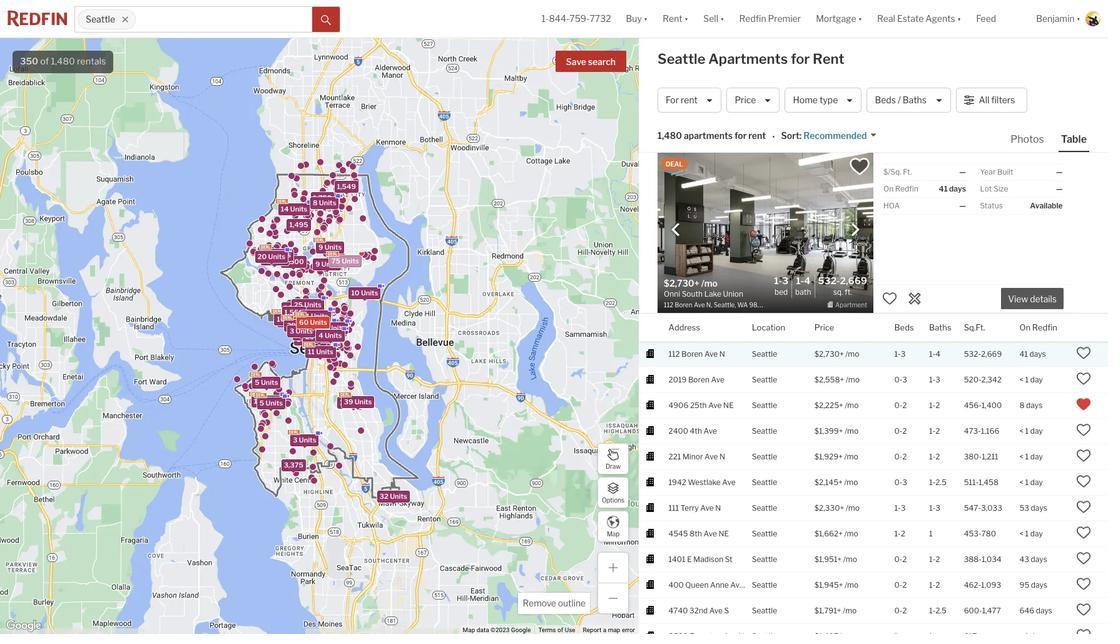 Task type: locate. For each thing, give the bounding box(es) containing it.
1 favorite this home image from the top
[[1077, 345, 1092, 360]]

< 1 day for 520-2,342
[[1020, 375, 1043, 384]]

1
[[1026, 375, 1029, 384], [1026, 426, 1029, 435], [1026, 452, 1029, 461], [1026, 477, 1029, 487], [929, 529, 933, 538], [1026, 529, 1029, 538]]

for inside 1,480 apartments for rent •
[[735, 130, 747, 141]]

< 1 day up 8 days
[[1020, 375, 1043, 384]]

buy ▾ button
[[626, 0, 648, 38]]

terry
[[681, 503, 699, 512]]

0 vertical spatial 2,669
[[840, 276, 867, 287]]

seattle for 221 minor ave n
[[752, 452, 777, 461]]

7 0- from the top
[[895, 580, 903, 589]]

4 inside 1-4 bath
[[804, 276, 811, 287]]

ft. inside the 532-2,669 sq. ft.
[[845, 287, 852, 297]]

available
[[1030, 201, 1063, 210]]

1 horizontal spatial 4 units
[[318, 331, 342, 340]]

5 day from the top
[[1031, 529, 1043, 538]]

— left year
[[960, 167, 966, 176]]

1 horizontal spatial rent
[[813, 51, 845, 67]]

0 vertical spatial rent
[[663, 13, 683, 24]]

0 horizontal spatial 8
[[296, 316, 300, 325]]

1 vertical spatial of
[[558, 627, 563, 633]]

0 vertical spatial 29
[[287, 321, 296, 330]]

save search
[[566, 56, 616, 67]]

0 horizontal spatial 10 units
[[301, 315, 328, 324]]

favorite button image
[[849, 156, 871, 177]]

▾ for buy ▾
[[644, 13, 648, 24]]

< for 1,458
[[1020, 477, 1024, 487]]

3 inside '1-3 bed'
[[782, 276, 789, 287]]

st
[[725, 554, 733, 564]]

•
[[772, 131, 775, 142]]

1 vertical spatial on redfin
[[1020, 322, 1058, 332]]

price up $2,730+
[[815, 322, 835, 332]]

1 horizontal spatial 2,669
[[981, 349, 1002, 358]]

2 0-3 from the top
[[895, 477, 908, 487]]

0 vertical spatial price button
[[727, 88, 780, 113]]

favorite this home image for 453-780
[[1077, 525, 1092, 540]]

29 units
[[287, 321, 314, 330], [305, 332, 333, 341]]

remove seattle image
[[121, 16, 129, 23]]

4 < 1 day from the top
[[1020, 477, 1043, 487]]

ave right 4th
[[704, 426, 717, 435]]

2.5 left the 511-
[[936, 477, 947, 487]]

2400 4th ave
[[669, 426, 717, 435]]

10
[[351, 288, 359, 297], [301, 315, 309, 324]]

1,480 up deal
[[658, 130, 682, 141]]

< down 8 days
[[1020, 426, 1024, 435]]

/mo right $2,225+
[[845, 400, 859, 410]]

0 vertical spatial for
[[791, 51, 810, 67]]

0 vertical spatial 25 units
[[294, 300, 321, 309]]

41 down on redfin button
[[1020, 349, 1028, 358]]

ne right 25th
[[724, 400, 734, 410]]

1- right $1,662+ /mo
[[895, 529, 901, 538]]

0 vertical spatial of
[[40, 56, 49, 67]]

day right 1,211
[[1031, 452, 1043, 461]]

1 < 1 day from the top
[[1020, 375, 1043, 384]]

/mo for $1,945+ /mo
[[845, 580, 859, 589]]

1- up bed
[[774, 276, 782, 287]]

41
[[939, 184, 948, 193], [1020, 349, 1028, 358]]

1 vertical spatial 8
[[296, 316, 300, 325]]

1 left the 453-
[[929, 529, 933, 538]]

days right 95
[[1031, 580, 1048, 589]]

beds down 'x-out this home' icon
[[895, 322, 914, 332]]

▾ right sell
[[720, 13, 724, 24]]

baths
[[903, 95, 927, 105], [929, 322, 952, 332]]

2 < from the top
[[1020, 426, 1024, 435]]

price down "apartments" in the right top of the page
[[735, 95, 756, 105]]

1 < from the top
[[1020, 375, 1024, 384]]

1 horizontal spatial rent
[[749, 130, 766, 141]]

1 vertical spatial redfin
[[895, 184, 919, 193]]

of right 350
[[40, 56, 49, 67]]

1 horizontal spatial 10 units
[[351, 288, 378, 297]]

units
[[319, 198, 336, 207], [290, 204, 307, 213], [324, 243, 342, 252], [273, 250, 291, 259], [268, 252, 285, 261], [269, 255, 286, 263], [342, 257, 359, 265], [321, 260, 339, 268], [361, 288, 378, 297], [304, 300, 321, 309], [303, 308, 321, 316], [311, 311, 328, 320], [290, 314, 307, 322], [286, 315, 303, 323], [311, 315, 328, 324], [302, 316, 319, 325], [311, 316, 328, 325], [286, 317, 303, 325], [310, 318, 327, 327], [307, 318, 324, 327], [309, 319, 327, 328], [300, 321, 318, 330], [297, 321, 314, 330], [298, 323, 315, 331], [315, 323, 332, 331], [324, 324, 342, 332], [328, 324, 345, 332], [307, 324, 324, 333], [327, 325, 344, 334], [327, 326, 344, 335], [295, 327, 313, 336], [305, 330, 322, 338], [324, 331, 342, 340], [316, 332, 333, 341], [307, 335, 324, 344], [316, 347, 333, 356], [261, 378, 278, 386], [263, 397, 280, 406], [354, 397, 372, 406], [349, 398, 366, 407], [265, 399, 283, 407], [299, 435, 316, 444], [390, 492, 407, 501]]

baths inside button
[[903, 95, 927, 105]]

1 vertical spatial baths
[[929, 322, 952, 332]]

price inside button
[[735, 95, 756, 105]]

for right apartments
[[735, 130, 747, 141]]

ave right '8th'
[[704, 529, 717, 538]]

$1,662+ /mo
[[815, 529, 858, 538]]

12 units
[[254, 397, 280, 406]]

0 vertical spatial boren
[[682, 349, 703, 358]]

9 left 75
[[315, 260, 320, 268]]

1 vertical spatial 41 days
[[1020, 349, 1046, 358]]

1 0-3 from the top
[[895, 375, 908, 384]]

user photo image
[[1086, 11, 1101, 26]]

/mo right the $1,951+ on the right of page
[[844, 554, 857, 564]]

1-844-759-7732
[[542, 13, 611, 24]]

1,477
[[982, 606, 1001, 615]]

beds for beds
[[895, 322, 914, 332]]

95
[[1020, 580, 1030, 589]]

8 favorite this home image from the top
[[1077, 602, 1092, 617]]

2 < 1 day from the top
[[1020, 426, 1043, 435]]

photos button
[[1008, 133, 1059, 151]]

1 0- from the top
[[895, 375, 903, 384]]

ave for 2400 4th ave
[[704, 426, 717, 435]]

days right 646
[[1036, 606, 1053, 615]]

0- for $1,929+ /mo
[[895, 452, 903, 461]]

95 days
[[1020, 580, 1048, 589]]

n right minor
[[720, 452, 725, 461]]

4 ▾ from the left
[[858, 13, 862, 24]]

1 day from the top
[[1031, 375, 1043, 384]]

map down the options
[[607, 530, 620, 537]]

beds inside button
[[875, 95, 896, 105]]

▾ left sell
[[685, 13, 689, 24]]

seattle for 4906 25th ave ne
[[752, 400, 777, 410]]

11 units up 21 units
[[302, 311, 328, 320]]

▾ right 'mortgage'
[[858, 13, 862, 24]]

646 days
[[1020, 606, 1053, 615]]

1 vertical spatial for
[[735, 130, 747, 141]]

36
[[296, 335, 305, 344]]

None search field
[[136, 7, 312, 32]]

ft. right sq.
[[845, 287, 852, 297]]

16 units
[[277, 315, 303, 323]]

4 down 42 units
[[318, 331, 323, 340]]

1 vertical spatial 4 units
[[318, 331, 342, 340]]

1 vertical spatial 1-2.5
[[929, 606, 947, 615]]

1 horizontal spatial ft.
[[903, 167, 912, 176]]

5 < from the top
[[1020, 529, 1024, 538]]

1 vertical spatial rent
[[749, 130, 766, 141]]

1-4 bath
[[796, 276, 811, 297]]

0 vertical spatial redfin
[[739, 13, 766, 24]]

google
[[511, 627, 531, 633]]

3 < 1 day from the top
[[1020, 452, 1043, 461]]

29
[[287, 321, 296, 330], [305, 332, 314, 341]]

532-2,669 sq. ft.
[[818, 276, 867, 297]]

$1,945+ /mo
[[815, 580, 859, 589]]

0 horizontal spatial for
[[735, 130, 747, 141]]

on redfin down details
[[1020, 322, 1058, 332]]

1- inside '1-3 bed'
[[774, 276, 782, 287]]

previous button image
[[670, 223, 682, 236]]

1 down 53
[[1026, 529, 1029, 538]]

ave for 112 boren ave n
[[705, 349, 718, 358]]

< 1 day for 380-1,211
[[1020, 452, 1043, 461]]

n for 111 terry ave n
[[716, 503, 721, 512]]

x-out this home image
[[908, 291, 923, 306]]

/mo right the $1,945+
[[845, 580, 859, 589]]

1,480
[[51, 56, 75, 67], [658, 130, 682, 141]]

1,480 inside 1,480 apartments for rent •
[[658, 130, 682, 141]]

1 for 453-780
[[1026, 529, 1029, 538]]

1 horizontal spatial 41 days
[[1020, 349, 1046, 358]]

9 favorite this home image from the top
[[1077, 628, 1092, 634]]

2 favorite this home image from the top
[[1077, 371, 1092, 386]]

6 0-2 from the top
[[895, 606, 907, 615]]

3 units
[[321, 325, 344, 334], [321, 326, 344, 335], [289, 327, 313, 336], [293, 435, 316, 444]]

111
[[669, 503, 679, 512]]

favorite this home image for 462-1,093
[[1077, 576, 1092, 591]]

n right terry on the bottom of page
[[716, 503, 721, 512]]

n right anne
[[746, 580, 751, 589]]

2 2.5 from the top
[[936, 606, 947, 615]]

1 vertical spatial 532-
[[964, 349, 981, 358]]

532- up sq.
[[818, 276, 840, 287]]

4 0-2 from the top
[[895, 554, 907, 564]]

0 vertical spatial 0-3
[[895, 375, 908, 384]]

1 vertical spatial map
[[463, 627, 475, 633]]

1 0-2 from the top
[[895, 400, 907, 410]]

1-2
[[929, 400, 940, 410], [929, 426, 940, 435], [929, 452, 940, 461], [895, 529, 906, 538], [929, 554, 940, 564], [929, 580, 940, 589]]

1 vertical spatial 25 units
[[290, 321, 318, 330]]

buy ▾
[[626, 13, 648, 24]]

1 horizontal spatial 22
[[301, 316, 310, 325]]

532- up 520-
[[964, 349, 981, 358]]

seattle for 1942 westlake ave
[[752, 477, 777, 487]]

2 1-2.5 from the top
[[929, 606, 947, 615]]

4906 25th ave ne
[[669, 400, 734, 410]]

< for 780
[[1020, 529, 1024, 538]]

seattle for 4740 32nd ave s
[[752, 606, 777, 615]]

rent right for
[[681, 95, 698, 105]]

0 horizontal spatial 41 days
[[939, 184, 966, 193]]

/mo for $1,399+ /mo
[[845, 426, 859, 435]]

2 0-2 from the top
[[895, 426, 907, 435]]

1-3
[[895, 349, 906, 358], [929, 375, 941, 384], [895, 503, 906, 512], [929, 503, 941, 512]]

0- for $1,399+ /mo
[[895, 426, 903, 435]]

— for built
[[1056, 167, 1063, 176]]

ave for 221 minor ave n
[[705, 452, 718, 461]]

32 units
[[379, 492, 407, 501]]

days for 388-1,034
[[1031, 554, 1048, 564]]

photo of 112 boren ave n, seattle, wa 98109 image
[[658, 153, 874, 313]]

day down the 53 days
[[1031, 529, 1043, 538]]

2 horizontal spatial redfin
[[1033, 322, 1058, 332]]

41 left lot
[[939, 184, 948, 193]]

9 units up 75
[[318, 243, 342, 252]]

1-2 for 388-1,034
[[929, 554, 940, 564]]

days down on redfin button
[[1030, 349, 1046, 358]]

0 horizontal spatial 1,480
[[51, 56, 75, 67]]

n
[[720, 349, 725, 358], [720, 452, 725, 461], [716, 503, 721, 512], [746, 580, 751, 589]]

/mo for $2,558+ /mo
[[846, 375, 860, 384]]

14
[[280, 204, 289, 213]]

for rent button
[[658, 88, 722, 113]]

baths up 1-4
[[929, 322, 952, 332]]

1,550
[[284, 308, 303, 317]]

▾ for mortgage ▾
[[858, 13, 862, 24]]

ne up 'st'
[[719, 529, 729, 538]]

favorite this home image
[[882, 291, 898, 306], [1077, 474, 1092, 489], [1077, 576, 1092, 591]]

map for map
[[607, 530, 620, 537]]

0- for $2,145+ /mo
[[895, 477, 903, 487]]

0 vertical spatial 532-
[[818, 276, 840, 287]]

e
[[687, 554, 692, 564]]

0 vertical spatial 9 units
[[318, 243, 342, 252]]

532- inside the 532-2,669 sq. ft.
[[818, 276, 840, 287]]

map left data
[[463, 627, 475, 633]]

0 vertical spatial beds
[[875, 95, 896, 105]]

ft.
[[903, 167, 912, 176], [845, 287, 852, 297]]

< right 1,211
[[1020, 452, 1024, 461]]

$1,662+
[[815, 529, 843, 538]]

$1,791+ /mo
[[815, 606, 857, 615]]

type
[[820, 95, 838, 105]]

60 units
[[299, 318, 327, 327]]

day for 1,166
[[1031, 426, 1043, 435]]

3 day from the top
[[1031, 452, 1043, 461]]

1- left 380-
[[929, 452, 936, 461]]

1 vertical spatial on
[[1020, 322, 1031, 332]]

/mo right $1,929+
[[845, 452, 858, 461]]

1 horizontal spatial of
[[558, 627, 563, 633]]

address button
[[669, 314, 700, 342]]

$1,399+
[[815, 426, 843, 435]]

1 horizontal spatial 8
[[313, 198, 317, 207]]

1 vertical spatial 1,480
[[658, 130, 682, 141]]

1 horizontal spatial 10
[[351, 288, 359, 297]]

price button
[[727, 88, 780, 113], [815, 314, 835, 342]]

1 1-2.5 from the top
[[929, 477, 947, 487]]

2.5 left 600-
[[936, 606, 947, 615]]

/mo for $2,330+ /mo
[[846, 503, 860, 512]]

31 units
[[298, 318, 324, 327]]

rent down 'mortgage'
[[813, 51, 845, 67]]

days for 532-2,669
[[1030, 349, 1046, 358]]

rent inside 1,480 apartments for rent •
[[749, 130, 766, 141]]

0 vertical spatial 4 units
[[279, 317, 303, 325]]

6 ▾ from the left
[[1077, 13, 1081, 24]]

1- left 473-
[[929, 426, 936, 435]]

— up available
[[1056, 184, 1063, 193]]

1 horizontal spatial for
[[791, 51, 810, 67]]

/mo for $1,791+ /mo
[[843, 606, 857, 615]]

0 horizontal spatial map
[[463, 627, 475, 633]]

4 favorite this home image from the top
[[1077, 448, 1092, 463]]

ave right minor
[[705, 452, 718, 461]]

2 vertical spatial redfin
[[1033, 322, 1058, 332]]

1 vertical spatial 2,669
[[981, 349, 1002, 358]]

favorite this home image for 532-2,669
[[1077, 345, 1092, 360]]

1-2.5 left the 511-
[[929, 477, 947, 487]]

2
[[903, 400, 907, 410], [936, 400, 940, 410], [903, 426, 907, 435], [936, 426, 940, 435], [903, 452, 907, 461], [936, 452, 940, 461], [901, 529, 906, 538], [903, 554, 907, 564], [936, 554, 940, 564], [903, 580, 907, 589], [936, 580, 940, 589], [903, 606, 907, 615]]

0 vertical spatial 10
[[351, 288, 359, 297]]

1 horizontal spatial 1,480
[[658, 130, 682, 141]]

of left use
[[558, 627, 563, 633]]

0 vertical spatial 41
[[939, 184, 948, 193]]

2 vertical spatial 8
[[1020, 400, 1025, 410]]

price button down seattle apartments for rent
[[727, 88, 780, 113]]

1 vertical spatial ft.
[[845, 287, 852, 297]]

— down table button
[[1056, 167, 1063, 176]]

▾ left user photo
[[1077, 13, 1081, 24]]

view details
[[1008, 294, 1057, 304]]

on redfin down $/sq. ft.
[[884, 184, 919, 193]]

6 favorite this home image from the top
[[1077, 525, 1092, 540]]

0 horizontal spatial 29
[[287, 321, 296, 330]]

rent right buy ▾
[[663, 13, 683, 24]]

0 horizontal spatial on redfin
[[884, 184, 919, 193]]

0 horizontal spatial of
[[40, 56, 49, 67]]

8 0- from the top
[[895, 606, 903, 615]]

day down 8 days
[[1031, 426, 1043, 435]]

2,669 inside the 532-2,669 sq. ft.
[[840, 276, 867, 287]]

2 0- from the top
[[895, 400, 903, 410]]

0 vertical spatial map
[[607, 530, 620, 537]]

lot size
[[980, 184, 1009, 193]]

3 0-2 from the top
[[895, 452, 907, 461]]

beds for beds / baths
[[875, 95, 896, 105]]

0 horizontal spatial 2,669
[[840, 276, 867, 287]]

ave for 1942 westlake ave
[[722, 477, 736, 487]]

map data ©2023 google
[[463, 627, 531, 633]]

1,166
[[981, 426, 1000, 435]]

5 0- from the top
[[895, 477, 903, 487]]

days right 53
[[1031, 503, 1048, 512]]

1 ▾ from the left
[[644, 13, 648, 24]]

ave right 25th
[[709, 400, 722, 410]]

2,669 for 532-2,669 sq. ft.
[[840, 276, 867, 287]]

1 for 380-1,211
[[1026, 452, 1029, 461]]

rent left "•"
[[749, 130, 766, 141]]

1 vertical spatial 2.5
[[936, 606, 947, 615]]

0- for $1,945+ /mo
[[895, 580, 903, 589]]

day for 780
[[1031, 529, 1043, 538]]

1 horizontal spatial 41
[[1020, 349, 1028, 358]]

benjamin ▾
[[1037, 13, 1081, 24]]

0 horizontal spatial rent
[[663, 13, 683, 24]]

4,500
[[283, 257, 304, 266]]

1 for 473-1,166
[[1026, 426, 1029, 435]]

$2,730+
[[815, 349, 844, 358]]

redfin down $/sq. ft.
[[895, 184, 919, 193]]

6 0- from the top
[[895, 554, 903, 564]]

5 < 1 day from the top
[[1020, 529, 1043, 538]]

all filters button
[[956, 88, 1028, 113]]

0 horizontal spatial 41
[[939, 184, 948, 193]]

mortgage
[[816, 13, 857, 24]]

1 vertical spatial 11
[[308, 347, 314, 356]]

< 1 day down 8 days
[[1020, 426, 1043, 435]]

4 < from the top
[[1020, 477, 1024, 487]]

1 vertical spatial 29 units
[[305, 332, 333, 341]]

532- for 532-2,669
[[964, 349, 981, 358]]

mortgage ▾
[[816, 13, 862, 24]]

1- down 1-4
[[929, 375, 936, 384]]

1-2.5
[[929, 477, 947, 487], [929, 606, 947, 615]]

1 horizontal spatial 532-
[[964, 349, 981, 358]]

2.5
[[936, 477, 947, 487], [936, 606, 947, 615]]

n up 2019 boren ave
[[720, 349, 725, 358]]

4 left 1,550
[[279, 317, 284, 325]]

/mo right $1,399+ at the right
[[845, 426, 859, 435]]

boren right 2019 at bottom right
[[688, 375, 710, 384]]

day up the 53 days
[[1031, 477, 1043, 487]]

favorite button checkbox
[[849, 156, 871, 177]]

beds
[[875, 95, 896, 105], [895, 322, 914, 332]]

7 favorite this home image from the top
[[1077, 551, 1092, 566]]

< for 1,211
[[1020, 452, 1024, 461]]

on redfin button
[[1020, 314, 1058, 342]]

111 terry ave n
[[669, 503, 721, 512]]

1 right 1,211
[[1026, 452, 1029, 461]]

$2,145+
[[815, 477, 843, 487]]

0- for $2,225+ /mo
[[895, 400, 903, 410]]

favorite this home image for 473-1,166
[[1077, 422, 1092, 437]]

9 units right 4,500
[[315, 260, 339, 268]]

4 day from the top
[[1031, 477, 1043, 487]]

draw
[[606, 462, 621, 470]]

1,750
[[313, 194, 332, 202]]

google image
[[3, 618, 44, 634]]

3 0- from the top
[[895, 426, 903, 435]]

days for 456-1,400
[[1026, 400, 1043, 410]]

mortgage ▾ button
[[816, 0, 862, 38]]

favorite this home image for 547-3,033
[[1077, 499, 1092, 514]]

n for 221 minor ave n
[[720, 452, 725, 461]]

1-2.5 for 600-1,477
[[929, 606, 947, 615]]

1 horizontal spatial map
[[607, 530, 620, 537]]

10 units
[[351, 288, 378, 297], [301, 315, 328, 324]]

3 ▾ from the left
[[720, 13, 724, 24]]

/mo right $1,791+
[[843, 606, 857, 615]]

/mo right $1,662+
[[845, 529, 858, 538]]

1,480 left rentals
[[51, 56, 75, 67]]

$2,225+ /mo
[[815, 400, 859, 410]]

1 horizontal spatial on
[[1020, 322, 1031, 332]]

20
[[257, 252, 266, 261]]

5 0-2 from the top
[[895, 580, 907, 589]]

sell ▾
[[704, 13, 724, 24]]

0 horizontal spatial 532-
[[818, 276, 840, 287]]

0 vertical spatial 1,480
[[51, 56, 75, 67]]

25th
[[690, 400, 707, 410]]

388-1,034
[[964, 554, 1002, 564]]

5 favorite this home image from the top
[[1077, 499, 1092, 514]]

/mo right $2,145+
[[844, 477, 858, 487]]

submit search image
[[321, 15, 331, 25]]

1-2 for 456-1,400
[[929, 400, 940, 410]]

favorite this home image
[[1077, 345, 1092, 360], [1077, 371, 1092, 386], [1077, 422, 1092, 437], [1077, 448, 1092, 463], [1077, 499, 1092, 514], [1077, 525, 1092, 540], [1077, 551, 1092, 566], [1077, 602, 1092, 617], [1077, 628, 1092, 634]]

1 2.5 from the top
[[936, 477, 947, 487]]

day for 1,211
[[1031, 452, 1043, 461]]

< up 53
[[1020, 477, 1024, 487]]

seattle for 2019 boren ave
[[752, 375, 777, 384]]

▾ right agents
[[957, 13, 961, 24]]

for for rent
[[735, 130, 747, 141]]

1 vertical spatial ne
[[719, 529, 729, 538]]

days right 1,400
[[1026, 400, 1043, 410]]

29 left 31
[[287, 321, 296, 330]]

< 1 day up the 53 days
[[1020, 477, 1043, 487]]

0-2 for $1,945+ /mo
[[895, 580, 907, 589]]

1- left the 388-
[[929, 554, 936, 564]]

ave up the 4906 25th ave ne on the bottom right of the page
[[711, 375, 725, 384]]

ne for 4906 25th ave ne
[[724, 400, 734, 410]]

boren right 112 at the right
[[682, 349, 703, 358]]

rent inside the for rent button
[[681, 95, 698, 105]]

favorite this home image for 600-1,477
[[1077, 602, 1092, 617]]

1 vertical spatial 29
[[305, 332, 314, 341]]

2.5 for 511-
[[936, 477, 947, 487]]

0 vertical spatial rent
[[681, 95, 698, 105]]

4 0- from the top
[[895, 452, 903, 461]]

1 vertical spatial beds
[[895, 322, 914, 332]]

4
[[804, 276, 811, 287], [279, 317, 284, 325], [318, 331, 323, 340], [936, 349, 941, 358]]

heading
[[664, 277, 766, 310]]

3 < from the top
[[1020, 452, 1024, 461]]

year built
[[980, 167, 1014, 176]]

rent ▾
[[663, 13, 689, 24]]

1 vertical spatial boren
[[688, 375, 710, 384]]

baths right /
[[903, 95, 927, 105]]

map inside button
[[607, 530, 620, 537]]

redfin left premier
[[739, 13, 766, 24]]

10 units down 75 units at left
[[351, 288, 378, 297]]

save search button
[[556, 51, 627, 72]]

2 day from the top
[[1031, 426, 1043, 435]]

0 vertical spatial 8
[[313, 198, 317, 207]]

7732
[[590, 13, 611, 24]]

seattle for 112 boren ave n
[[752, 349, 777, 358]]

0 vertical spatial 1-2.5
[[929, 477, 947, 487]]

0-2 for $1,951+ /mo
[[895, 554, 907, 564]]

25 up "26 units"
[[294, 300, 303, 309]]

0 horizontal spatial on
[[884, 184, 894, 193]]

for
[[791, 51, 810, 67], [735, 130, 747, 141]]

/mo for $1,662+ /mo
[[845, 529, 858, 538]]

4 up bath
[[804, 276, 811, 287]]

0-2 for $1,791+ /mo
[[895, 606, 907, 615]]

1 horizontal spatial baths
[[929, 322, 952, 332]]

0 vertical spatial baths
[[903, 95, 927, 105]]

/mo right $2,730+
[[846, 349, 860, 358]]

days for 462-1,093
[[1031, 580, 1048, 589]]

473-
[[964, 426, 981, 435]]

29 right 23
[[305, 332, 314, 341]]

1 vertical spatial 0-3
[[895, 477, 908, 487]]

on redfin
[[884, 184, 919, 193], [1020, 322, 1058, 332]]

3 favorite this home image from the top
[[1077, 422, 1092, 437]]

use
[[565, 627, 576, 633]]

0 vertical spatial on
[[884, 184, 894, 193]]

2 ▾ from the left
[[685, 13, 689, 24]]

< 1 day for 511-1,458
[[1020, 477, 1043, 487]]

< 1 day for 473-1,166
[[1020, 426, 1043, 435]]

453-
[[964, 529, 982, 538]]



Task type: describe. For each thing, give the bounding box(es) containing it.
0- for $1,951+ /mo
[[895, 554, 903, 564]]

1 vertical spatial 9
[[315, 260, 320, 268]]

— for size
[[1056, 184, 1063, 193]]

boren for 2019
[[688, 375, 710, 384]]

1- left "456-"
[[929, 400, 936, 410]]

0 vertical spatial 11
[[302, 311, 309, 320]]

queen
[[686, 580, 709, 589]]

options
[[602, 496, 625, 504]]

1,093
[[981, 580, 1001, 589]]

seattle apartments for rent
[[658, 51, 845, 67]]

ave for 4906 25th ave ne
[[709, 400, 722, 410]]

buy ▾ button
[[619, 0, 655, 38]]

all filters
[[979, 95, 1015, 105]]

453-780
[[964, 529, 996, 538]]

seattle for 111 terry ave n
[[752, 503, 777, 512]]

0 vertical spatial 41 days
[[939, 184, 966, 193]]

$1,945+
[[815, 580, 843, 589]]

2019
[[669, 375, 687, 384]]

ave right anne
[[731, 580, 744, 589]]

ave for 111 terry ave n
[[701, 503, 714, 512]]

of for 350
[[40, 56, 49, 67]]

size
[[994, 184, 1009, 193]]

agents
[[926, 13, 956, 24]]

1 vertical spatial 10
[[301, 315, 309, 324]]

error
[[622, 627, 635, 633]]

0 vertical spatial 11 units
[[302, 311, 328, 320]]

favorite this home image for 520-2,342
[[1077, 371, 1092, 386]]

minor
[[683, 452, 703, 461]]

1 vertical spatial 10 units
[[301, 315, 328, 324]]

24
[[293, 308, 302, 316]]

32
[[379, 492, 388, 501]]

0 vertical spatial 8 units
[[313, 198, 336, 207]]

1 for 511-1,458
[[1026, 477, 1029, 487]]

unfavorite this home image
[[1077, 397, 1092, 412]]

< 1 day for 453-780
[[1020, 529, 1043, 538]]

547-
[[964, 503, 981, 512]]

of for terms
[[558, 627, 563, 633]]

table
[[1061, 133, 1087, 145]]

1 vertical spatial 25
[[290, 321, 299, 330]]

feed button
[[969, 0, 1029, 38]]

boren for 112
[[682, 349, 703, 358]]

547-3,033
[[964, 503, 1003, 512]]

sell ▾ button
[[704, 0, 724, 38]]

2400
[[669, 426, 688, 435]]

17
[[264, 250, 272, 259]]

600-
[[964, 606, 982, 615]]

0 vertical spatial 9
[[318, 243, 323, 252]]

a
[[603, 627, 607, 633]]

350
[[20, 56, 38, 67]]

1 horizontal spatial redfin
[[895, 184, 919, 193]]

844-
[[549, 13, 570, 24]]

/mo for $2,730+ /mo
[[846, 349, 860, 358]]

redfin inside on redfin button
[[1033, 322, 1058, 332]]

map for map data ©2023 google
[[463, 627, 475, 633]]

next button image
[[849, 223, 862, 236]]

n for 112 boren ave n
[[720, 349, 725, 358]]

— left status
[[960, 201, 966, 210]]

rent inside dropdown button
[[663, 13, 683, 24]]

for for rent
[[791, 51, 810, 67]]

0 horizontal spatial 22
[[288, 323, 296, 331]]

2,669 for 532-2,669
[[981, 349, 1002, 358]]

1-2 for 462-1,093
[[929, 580, 940, 589]]

17 units
[[264, 250, 291, 259]]

/mo for $1,929+ /mo
[[845, 452, 858, 461]]

$2,145+ /mo
[[815, 477, 858, 487]]

sq.
[[833, 287, 843, 297]]

seattle for 2400 4th ave
[[752, 426, 777, 435]]

3,375
[[284, 461, 303, 469]]

1-2 for 380-1,211
[[929, 452, 940, 461]]

532- for 532-2,669 sq. ft.
[[818, 276, 840, 287]]

388-
[[964, 554, 982, 564]]

19
[[340, 398, 348, 407]]

0 vertical spatial 10 units
[[351, 288, 378, 297]]

380-
[[964, 452, 982, 461]]

8 days
[[1020, 400, 1043, 410]]

< for 1,166
[[1020, 426, 1024, 435]]

16
[[277, 315, 285, 323]]

520-
[[964, 375, 982, 384]]

ne for 4545 8th ave ne
[[719, 529, 729, 538]]

feed
[[976, 13, 997, 24]]

0 vertical spatial 25
[[294, 300, 303, 309]]

42
[[299, 319, 308, 328]]

$2,558+ /mo
[[815, 375, 860, 384]]

favorite this home image for 511-1,458
[[1077, 474, 1092, 489]]

6
[[263, 255, 268, 263]]

terms of use link
[[539, 627, 576, 633]]

deal
[[666, 160, 683, 168]]

photos
[[1011, 133, 1044, 145]]

0 horizontal spatial price button
[[727, 88, 780, 113]]

for rent
[[666, 95, 698, 105]]

days for 547-3,033
[[1031, 503, 1048, 512]]

1,400
[[982, 400, 1002, 410]]

53
[[1020, 503, 1030, 512]]

32nd
[[690, 606, 708, 615]]

1-4
[[929, 349, 941, 358]]

year
[[980, 167, 996, 176]]

1 for 520-2,342
[[1026, 375, 1029, 384]]

/
[[898, 95, 901, 105]]

favorite this home image for 380-1,211
[[1077, 448, 1092, 463]]

4 down the baths "button"
[[936, 349, 941, 358]]

1- down beds button
[[895, 349, 901, 358]]

details
[[1030, 294, 1057, 304]]

1401 e madison st
[[669, 554, 733, 564]]

beds button
[[895, 314, 914, 342]]

0- for $2,558+ /mo
[[895, 375, 903, 384]]

/mo for $1,951+ /mo
[[844, 554, 857, 564]]

4545 8th ave ne
[[669, 529, 729, 538]]

on inside button
[[1020, 322, 1031, 332]]

1 vertical spatial 9 units
[[315, 260, 339, 268]]

seattle for 1401 e madison st
[[752, 554, 777, 564]]

0 vertical spatial favorite this home image
[[882, 291, 898, 306]]

/mo for $2,145+ /mo
[[844, 477, 858, 487]]

1 horizontal spatial 29
[[305, 332, 314, 341]]

1 vertical spatial 11 units
[[308, 347, 333, 356]]

terms of use
[[539, 627, 576, 633]]

1- left '547-'
[[929, 503, 936, 512]]

1 vertical spatial 41
[[1020, 349, 1028, 358]]

remove
[[523, 598, 556, 608]]

days left lot
[[950, 184, 966, 193]]

ave for 4740 32nd ave s
[[710, 606, 723, 615]]

1- left 759- at the top right
[[542, 13, 549, 24]]

/mo for $2,225+ /mo
[[845, 400, 859, 410]]

view details link
[[1001, 287, 1064, 309]]

0-2 for $1,929+ /mo
[[895, 452, 907, 461]]

0 vertical spatial ft.
[[903, 167, 912, 176]]

report a map error link
[[583, 627, 635, 633]]

0 vertical spatial 29 units
[[287, 321, 314, 330]]

for
[[666, 95, 679, 105]]

1 vertical spatial 8 units
[[296, 316, 319, 325]]

14 units
[[280, 204, 307, 213]]

1 vertical spatial price
[[815, 322, 835, 332]]

21
[[298, 324, 306, 333]]

53 days
[[1020, 503, 1048, 512]]

redfin inside redfin premier button
[[739, 13, 766, 24]]

1- inside 1-4 bath
[[796, 276, 804, 287]]

▾ for benjamin ▾
[[1077, 13, 1081, 24]]

0-2 for $1,399+ /mo
[[895, 426, 907, 435]]

anne
[[710, 580, 729, 589]]

520-2,342
[[964, 375, 1002, 384]]

days for 600-1,477
[[1036, 606, 1053, 615]]

0- for $1,791+ /mo
[[895, 606, 903, 615]]

outline
[[558, 598, 586, 608]]

1 vertical spatial price button
[[815, 314, 835, 342]]

ave for 2019 boren ave
[[711, 375, 725, 384]]

0 vertical spatial on redfin
[[884, 184, 919, 193]]

location
[[752, 322, 786, 332]]

1,495
[[289, 220, 308, 229]]

view details button
[[1001, 288, 1064, 309]]

4740 32nd ave s
[[669, 606, 729, 615]]

2 horizontal spatial 8
[[1020, 400, 1025, 410]]

2.5 for 600-
[[936, 606, 947, 615]]

map region
[[0, 0, 786, 634]]

1- down the baths "button"
[[929, 349, 936, 358]]

day for 2,342
[[1031, 375, 1043, 384]]

$1,399+ /mo
[[815, 426, 859, 435]]

75
[[331, 257, 340, 265]]

1-2 for 473-1,166
[[929, 426, 940, 435]]

2019 boren ave
[[669, 375, 725, 384]]

1- left 462-
[[929, 580, 936, 589]]

▾ for sell ▾
[[720, 13, 724, 24]]

0-3 for 1-2.5
[[895, 477, 908, 487]]

0-3 for 1-3
[[895, 375, 908, 384]]

— for ft.
[[960, 167, 966, 176]]

real estate agents ▾
[[877, 13, 961, 24]]

1- left 600-
[[929, 606, 936, 615]]

532-2,669
[[964, 349, 1002, 358]]

1- left the 511-
[[929, 477, 936, 487]]

4906
[[669, 400, 689, 410]]

1942 westlake ave
[[669, 477, 736, 487]]

$/sq. ft.
[[884, 167, 912, 176]]

favorite this home image for 388-1,034
[[1077, 551, 1092, 566]]

filters
[[992, 95, 1015, 105]]

646
[[1020, 606, 1035, 615]]

4740
[[669, 606, 688, 615]]

1- right $2,330+ /mo
[[895, 503, 901, 512]]

1,211
[[982, 452, 999, 461]]

456-1,400
[[964, 400, 1002, 410]]

5 ▾ from the left
[[957, 13, 961, 24]]

seattle for 4545 8th ave ne
[[752, 529, 777, 538]]

beds / baths
[[875, 95, 927, 105]]

▾ for rent ▾
[[685, 13, 689, 24]]

day for 1,458
[[1031, 477, 1043, 487]]

1 vertical spatial rent
[[813, 51, 845, 67]]

12
[[254, 397, 261, 406]]

ave for 4545 8th ave ne
[[704, 529, 717, 538]]

3,033
[[981, 503, 1003, 512]]

< for 2,342
[[1020, 375, 1024, 384]]



Task type: vqa. For each thing, say whether or not it's contained in the screenshot.


